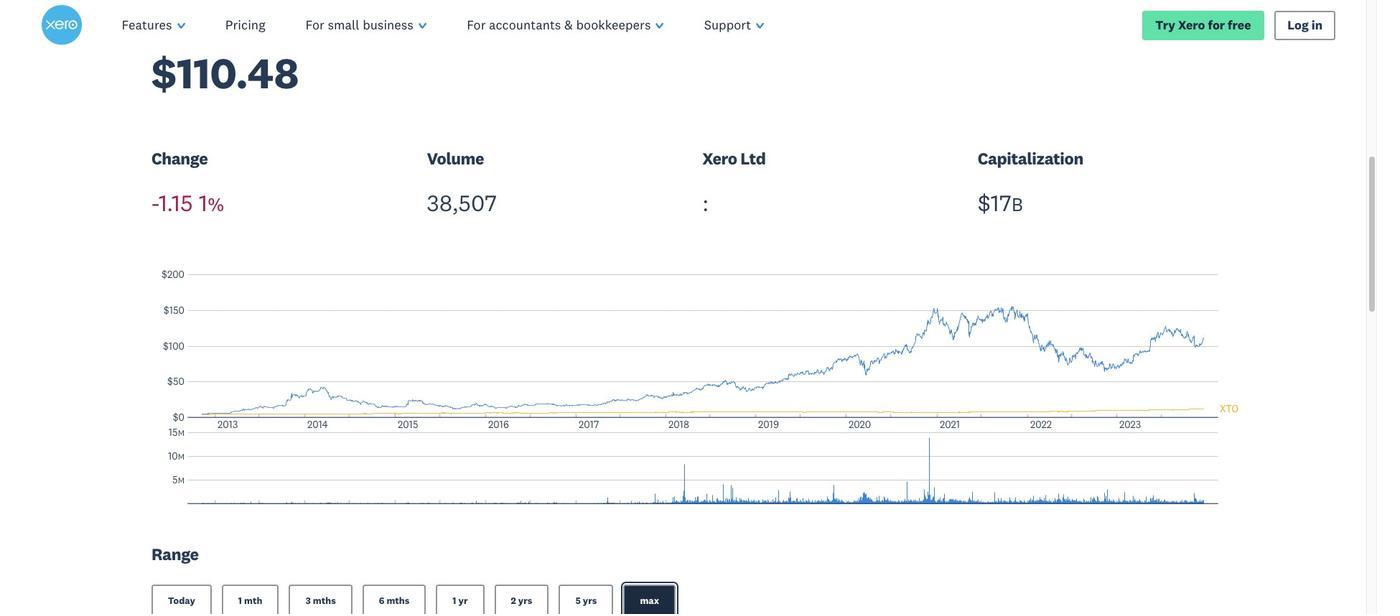 Task type: describe. For each thing, give the bounding box(es) containing it.
10 m
[[168, 450, 185, 463]]

:
[[703, 188, 709, 217]]

1 yr button
[[436, 585, 484, 614]]

mths for 3 mths
[[313, 595, 336, 607]]

6 mths
[[379, 595, 410, 607]]

6 mths button
[[362, 585, 426, 614]]

log in link
[[1275, 10, 1336, 40]]

$ for 150
[[164, 304, 169, 317]]

business
[[363, 17, 414, 33]]

m for 5
[[178, 476, 185, 486]]

5 yrs button
[[559, 585, 614, 614]]

200
[[167, 268, 185, 281]]

support
[[704, 17, 751, 33]]

ltd
[[741, 148, 766, 169]]

features button
[[102, 0, 205, 50]]

5 m
[[172, 474, 185, 487]]

xto
[[1220, 402, 1239, 415]]

log in
[[1288, 17, 1323, 33]]

range
[[152, 544, 199, 565]]

2019
[[758, 418, 779, 431]]

1 yr
[[453, 595, 468, 607]]

today
[[168, 595, 195, 607]]

free
[[1228, 17, 1252, 33]]

1 vertical spatial 15
[[169, 426, 178, 439]]

xero homepage image
[[41, 5, 82, 45]]

pricing
[[225, 17, 265, 33]]

3 mths button
[[289, 585, 352, 614]]

1 vertical spatial .
[[167, 188, 172, 217]]

&
[[565, 17, 573, 33]]

accountants
[[489, 17, 561, 33]]

try xero for free link
[[1143, 10, 1265, 40]]

m for 15
[[178, 428, 185, 438]]

%
[[208, 193, 224, 216]]

110
[[177, 46, 236, 100]]

yr
[[459, 595, 468, 607]]

mth
[[244, 595, 262, 607]]

0 vertical spatial .
[[236, 46, 247, 100]]

2023
[[1120, 418, 1141, 431]]

2022
[[1031, 418, 1052, 431]]

1 mth
[[238, 595, 262, 607]]

bookkeepers
[[576, 17, 651, 33]]

$ 50
[[167, 375, 185, 388]]

$ 17 b
[[978, 188, 1024, 217]]

$ for 17
[[978, 188, 991, 217]]

yrs for 2 yrs
[[518, 595, 532, 607]]

$ 150
[[164, 304, 185, 317]]

xero inside try xero for free link
[[1179, 17, 1206, 33]]

1 for yr
[[453, 595, 456, 607]]

15 m
[[169, 426, 185, 439]]

2017
[[579, 418, 599, 431]]

0
[[179, 411, 185, 424]]

3
[[306, 595, 311, 607]]

$ for 0
[[173, 411, 179, 424]]

$ for 100
[[163, 340, 169, 353]]

$ 200
[[162, 268, 185, 281]]

m for 10
[[178, 452, 185, 462]]

5 yrs
[[576, 595, 597, 607]]

2015
[[398, 418, 418, 431]]

$ for 110
[[152, 46, 177, 100]]

$ 110 . 48
[[152, 46, 299, 100]]

max
[[640, 595, 659, 607]]

for small business button
[[286, 0, 447, 50]]

today button
[[152, 585, 212, 614]]

0 vertical spatial 15
[[172, 188, 193, 217]]

2018
[[669, 418, 689, 431]]



Task type: locate. For each thing, give the bounding box(es) containing it.
1 for .
[[159, 188, 167, 217]]

for small business
[[306, 17, 414, 33]]

1 mths from the left
[[313, 595, 336, 607]]

1 vertical spatial 5
[[576, 595, 581, 607]]

0 horizontal spatial yrs
[[518, 595, 532, 607]]

0 vertical spatial m
[[178, 428, 185, 438]]

2020
[[849, 418, 871, 431]]

3 m from the top
[[178, 476, 185, 486]]

50
[[173, 375, 185, 388]]

for for for accountants & bookkeepers
[[467, 17, 486, 33]]

0 horizontal spatial .
[[167, 188, 172, 217]]

price
[[152, 17, 190, 38]]

1 vertical spatial xero
[[703, 148, 737, 169]]

1 mth button
[[222, 585, 279, 614]]

mths inside the 3 mths button
[[313, 595, 336, 607]]

$ down '$ 100'
[[167, 375, 173, 388]]

small
[[328, 17, 360, 33]]

try
[[1156, 17, 1176, 33]]

15 left the %
[[172, 188, 193, 217]]

xero left ltd
[[703, 148, 737, 169]]

3 mths
[[306, 595, 336, 607]]

48
[[247, 46, 299, 100]]

17
[[991, 188, 1012, 217]]

5 for m
[[172, 474, 178, 487]]

2 m from the top
[[178, 452, 185, 462]]

1 horizontal spatial xero
[[1179, 17, 1206, 33]]

2 yrs
[[511, 595, 532, 607]]

2 for from the left
[[467, 17, 486, 33]]

for
[[1208, 17, 1225, 33]]

$ up $ 150
[[162, 268, 167, 281]]

for for for small business
[[306, 17, 325, 33]]

for left small
[[306, 17, 325, 33]]

yrs left max
[[583, 595, 597, 607]]

max button
[[624, 585, 676, 614]]

log
[[1288, 17, 1309, 33]]

mths for 6 mths
[[387, 595, 410, 607]]

5 inside 5 yrs button
[[576, 595, 581, 607]]

$ down $ 200
[[164, 304, 169, 317]]

$ for 50
[[167, 375, 173, 388]]

0 vertical spatial xero
[[1179, 17, 1206, 33]]

b
[[1012, 193, 1024, 216]]

15
[[172, 188, 193, 217], [169, 426, 178, 439]]

mths right 6
[[387, 595, 410, 607]]

0 horizontal spatial for
[[306, 17, 325, 33]]

yrs
[[518, 595, 532, 607], [583, 595, 597, 607]]

$ 0
[[173, 411, 185, 424]]

xero left for
[[1179, 17, 1206, 33]]

for
[[306, 17, 325, 33], [467, 17, 486, 33]]

1 . 15 1 %
[[159, 188, 224, 217]]

xero ltd
[[703, 148, 766, 169]]

5
[[172, 474, 178, 487], [576, 595, 581, 607]]

support button
[[684, 0, 785, 50]]

$ down price
[[152, 46, 177, 100]]

m inside 15 m
[[178, 428, 185, 438]]

mths
[[313, 595, 336, 607], [387, 595, 410, 607]]

volume
[[427, 148, 484, 169]]

10
[[168, 450, 178, 463]]

1 yrs from the left
[[518, 595, 532, 607]]

1 horizontal spatial .
[[236, 46, 247, 100]]

.
[[236, 46, 247, 100], [167, 188, 172, 217]]

2 yrs button
[[495, 585, 549, 614]]

1 for from the left
[[306, 17, 325, 33]]

1 vertical spatial m
[[178, 452, 185, 462]]

$ for 200
[[162, 268, 167, 281]]

m
[[178, 428, 185, 438], [178, 452, 185, 462], [178, 476, 185, 486]]

0 horizontal spatial mths
[[313, 595, 336, 607]]

m inside 10 m
[[178, 452, 185, 462]]

0 vertical spatial 5
[[172, 474, 178, 487]]

change
[[152, 148, 208, 169]]

$ up $ 50
[[163, 340, 169, 353]]

try xero for free
[[1156, 17, 1252, 33]]

m inside 5 m
[[178, 476, 185, 486]]

2021
[[940, 418, 960, 431]]

2
[[511, 595, 516, 607]]

150
[[169, 304, 185, 317]]

1 horizontal spatial 5
[[576, 595, 581, 607]]

yrs right 2
[[518, 595, 532, 607]]

$ left b
[[978, 188, 991, 217]]

2014
[[307, 418, 328, 431]]

1
[[159, 188, 167, 217], [199, 188, 208, 217], [238, 595, 242, 607], [453, 595, 456, 607]]

pricing link
[[205, 0, 286, 50]]

0 horizontal spatial xero
[[703, 148, 737, 169]]

m down 0
[[178, 428, 185, 438]]

. down change
[[167, 188, 172, 217]]

1 horizontal spatial mths
[[387, 595, 410, 607]]

0 horizontal spatial 5
[[172, 474, 178, 487]]

2 mths from the left
[[387, 595, 410, 607]]

$ 100
[[163, 340, 185, 353]]

m up 5 m
[[178, 452, 185, 462]]

$ up 15 m
[[173, 411, 179, 424]]

1 horizontal spatial for
[[467, 17, 486, 33]]

2 yrs from the left
[[583, 595, 597, 607]]

m down 10 m on the bottom of the page
[[178, 476, 185, 486]]

1 for mth
[[238, 595, 242, 607]]

features
[[122, 17, 172, 33]]

for left accountants
[[467, 17, 486, 33]]

2016
[[488, 418, 509, 431]]

mths inside 6 mths button
[[387, 595, 410, 607]]

for accountants & bookkeepers
[[467, 17, 651, 33]]

for accountants & bookkeepers button
[[447, 0, 684, 50]]

2 vertical spatial m
[[178, 476, 185, 486]]

1 m from the top
[[178, 428, 185, 438]]

capitalization
[[978, 148, 1084, 169]]

38,507
[[427, 188, 497, 217]]

5 down 10 m on the bottom of the page
[[172, 474, 178, 487]]

2013
[[218, 418, 238, 431]]

5 for yrs
[[576, 595, 581, 607]]

. down pricing
[[236, 46, 247, 100]]

100
[[169, 340, 185, 353]]

in
[[1312, 17, 1323, 33]]

yrs for 5 yrs
[[583, 595, 597, 607]]

15 down the $ 0 at the left of page
[[169, 426, 178, 439]]

xero
[[1179, 17, 1206, 33], [703, 148, 737, 169]]

mths right 3
[[313, 595, 336, 607]]

1 horizontal spatial yrs
[[583, 595, 597, 607]]

$
[[152, 46, 177, 100], [978, 188, 991, 217], [162, 268, 167, 281], [164, 304, 169, 317], [163, 340, 169, 353], [167, 375, 173, 388], [173, 411, 179, 424]]

5 right 2 yrs at the bottom left of the page
[[576, 595, 581, 607]]

6
[[379, 595, 385, 607]]



Task type: vqa. For each thing, say whether or not it's contained in the screenshot.
CHANGE REGION button
no



